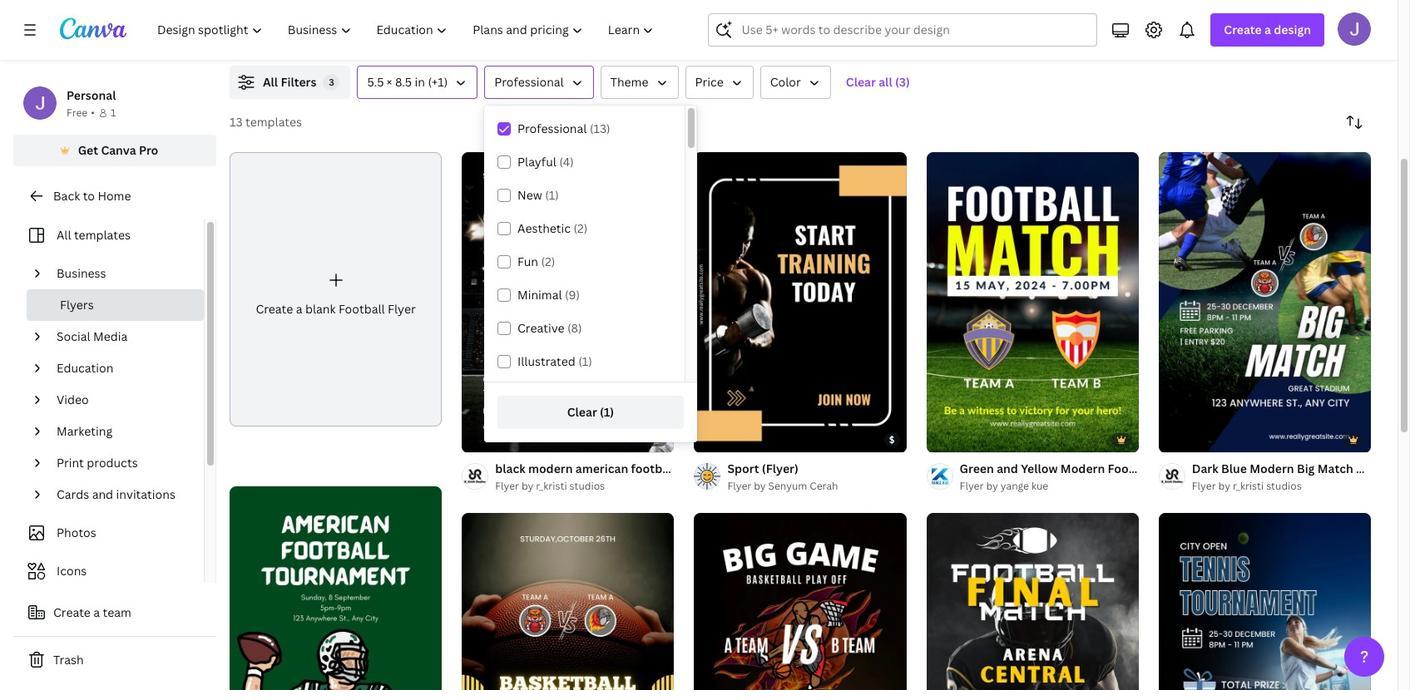 Task type: describe. For each thing, give the bounding box(es) containing it.
blue
[[1221, 461, 1247, 477]]

green and yellow modern football flyer flyer by yange kue
[[960, 461, 1186, 493]]

dark blue modern big match soccer fly flyer by r_kristi studios
[[1192, 461, 1410, 493]]

social media link
[[50, 321, 194, 353]]

a for blank
[[296, 301, 302, 317]]

in
[[415, 74, 425, 90]]

invitations
[[116, 487, 175, 503]]

jacob simon image
[[1338, 12, 1371, 46]]

minimal (9)
[[517, 287, 580, 303]]

back
[[53, 188, 80, 204]]

5.5 × 8.5 in (+1) button
[[357, 66, 478, 99]]

black modern american football match sport flyer link
[[495, 460, 777, 478]]

playful (4)
[[517, 154, 574, 170]]

black
[[495, 461, 525, 477]]

photos
[[57, 525, 96, 541]]

senyum
[[768, 479, 807, 493]]

american
[[576, 461, 628, 477]]

green american football tournament flyer image
[[230, 487, 442, 691]]

(1) inside button
[[600, 404, 614, 420]]

kue
[[1032, 479, 1048, 493]]

media
[[93, 329, 128, 344]]

flyer by r_kristi studios link for modern
[[1192, 478, 1371, 495]]

team
[[103, 605, 131, 621]]

education link
[[50, 353, 194, 384]]

green and yellow modern football flyer image
[[926, 152, 1139, 452]]

$
[[889, 433, 895, 446]]

dark
[[1192, 461, 1219, 477]]

icons
[[57, 563, 87, 579]]

print products
[[57, 455, 138, 471]]

8.5
[[395, 74, 412, 90]]

Search search field
[[742, 14, 1087, 46]]

Sort by button
[[1338, 106, 1371, 139]]

13 templates
[[230, 114, 302, 130]]

business
[[57, 265, 106, 281]]

and for green
[[997, 461, 1018, 477]]

all
[[879, 74, 892, 90]]

canva
[[101, 142, 136, 158]]

and for cards
[[92, 487, 113, 503]]

cerah
[[810, 479, 838, 493]]

1
[[111, 106, 116, 120]]

education
[[57, 360, 113, 376]]

playful
[[517, 154, 556, 170]]

soccer
[[1356, 461, 1395, 477]]

back to home link
[[13, 180, 216, 213]]

create a team
[[53, 605, 131, 621]]

all templates
[[57, 227, 131, 243]]

cards
[[57, 487, 89, 503]]

clear (1) button
[[498, 396, 684, 429]]

color button
[[760, 66, 831, 99]]

studios for modern
[[1266, 479, 1302, 493]]

0 vertical spatial football
[[339, 301, 385, 317]]

social
[[57, 329, 90, 344]]

cards and invitations
[[57, 487, 175, 503]]

free •
[[67, 106, 95, 120]]

(13)
[[590, 121, 610, 136]]

cards and invitations link
[[50, 479, 194, 511]]

all filters
[[263, 74, 317, 90]]

get canva pro button
[[13, 135, 216, 166]]

flyer by senyum cerah link
[[727, 478, 838, 495]]

business link
[[50, 258, 194, 290]]

a for design
[[1265, 22, 1271, 37]]

flyer by yange kue link
[[960, 478, 1139, 495]]

flyer
[[751, 461, 777, 477]]

new (1)
[[517, 187, 559, 203]]

blue modern tennis tournament sport flyer image
[[1159, 513, 1371, 691]]

free
[[67, 106, 88, 120]]

print
[[57, 455, 84, 471]]

(1) for new
[[545, 187, 559, 203]]

fun
[[517, 254, 538, 270]]

yange
[[1001, 479, 1029, 493]]

top level navigation element
[[146, 13, 668, 47]]

professional (13)
[[517, 121, 610, 136]]

all templates link
[[23, 220, 194, 251]]

flyer down green
[[960, 479, 984, 493]]

match
[[1318, 461, 1353, 477]]

illustrated (1)
[[517, 354, 592, 369]]

black and yellow cool american football match flyer image
[[926, 513, 1139, 691]]

modern inside the green and yellow modern football flyer flyer by yange kue
[[1061, 461, 1105, 477]]

(flyer)
[[762, 461, 799, 477]]

flyer inside black modern american football match sport flyer flyer by r_kristi studios
[[495, 479, 519, 493]]

all for all templates
[[57, 227, 71, 243]]

flyer by r_kristi studios link for american
[[495, 478, 674, 495]]

3 filter options selected element
[[323, 74, 340, 91]]

by inside sport (flyer) flyer by senyum cerah
[[754, 479, 766, 493]]

by inside black modern american football match sport flyer flyer by r_kristi studios
[[522, 479, 534, 493]]

products
[[87, 455, 138, 471]]

r_kristi for modern
[[536, 479, 567, 493]]

create for create a team
[[53, 605, 91, 621]]

minimal
[[517, 287, 562, 303]]

create a blank football flyer link
[[230, 152, 442, 427]]

clear all (3) button
[[838, 66, 918, 99]]

get
[[78, 142, 98, 158]]

professional for professional
[[494, 74, 564, 90]]

by inside the green and yellow modern football flyer flyer by yange kue
[[986, 479, 998, 493]]

personal
[[67, 87, 116, 103]]



Task type: vqa. For each thing, say whether or not it's contained in the screenshot.
the right "maker"
no



Task type: locate. For each thing, give the bounding box(es) containing it.
2 flyer by r_kristi studios link from the left
[[1192, 478, 1371, 495]]

0 vertical spatial templates
[[245, 114, 302, 130]]

football right 'blank'
[[339, 301, 385, 317]]

get canva pro
[[78, 142, 158, 158]]

modern inside dark blue modern big match soccer fly flyer by r_kristi studios
[[1250, 461, 1294, 477]]

1 vertical spatial and
[[92, 487, 113, 503]]

trash
[[53, 652, 84, 668]]

0 vertical spatial clear
[[846, 74, 876, 90]]

0 horizontal spatial templates
[[74, 227, 131, 243]]

2 studios from the left
[[1266, 479, 1302, 493]]

and up yange
[[997, 461, 1018, 477]]

1 horizontal spatial football
[[1108, 461, 1155, 477]]

and inside the green and yellow modern football flyer flyer by yange kue
[[997, 461, 1018, 477]]

studios for american
[[570, 479, 605, 493]]

flyers
[[60, 297, 94, 313]]

photos link
[[23, 517, 194, 549]]

flyer inside dark blue modern big match soccer fly flyer by r_kristi studios
[[1192, 479, 1216, 493]]

design
[[1274, 22, 1311, 37]]

templates inside all templates link
[[74, 227, 131, 243]]

0 vertical spatial a
[[1265, 22, 1271, 37]]

studios down dark blue modern big match soccer fly link
[[1266, 479, 1302, 493]]

green
[[960, 461, 994, 477]]

5.5 × 8.5 in (+1)
[[367, 74, 448, 90]]

clear inside button
[[567, 404, 597, 420]]

blank
[[305, 301, 336, 317]]

(1) right new
[[545, 187, 559, 203]]

by
[[522, 479, 534, 493], [754, 479, 766, 493], [986, 479, 998, 493], [1219, 479, 1231, 493]]

studios down 'american'
[[570, 479, 605, 493]]

modern left big
[[1250, 461, 1294, 477]]

1 vertical spatial professional
[[517, 121, 587, 136]]

0 horizontal spatial create
[[53, 605, 91, 621]]

all
[[263, 74, 278, 90], [57, 227, 71, 243]]

0 horizontal spatial football
[[339, 301, 385, 317]]

(4)
[[559, 154, 574, 170]]

0 horizontal spatial clear
[[567, 404, 597, 420]]

•
[[91, 106, 95, 120]]

all down back
[[57, 227, 71, 243]]

4 by from the left
[[1219, 479, 1231, 493]]

r_kristi inside dark blue modern big match soccer fly flyer by r_kristi studios
[[1233, 479, 1264, 493]]

sport
[[727, 461, 759, 477]]

a for team
[[93, 605, 100, 621]]

fun (2)
[[517, 254, 555, 270]]

0 horizontal spatial modern
[[1061, 461, 1105, 477]]

0 horizontal spatial r_kristi
[[536, 479, 567, 493]]

flyer right 'blank'
[[388, 301, 416, 317]]

0 horizontal spatial (1)
[[545, 187, 559, 203]]

price
[[695, 74, 724, 90]]

create a team button
[[13, 597, 216, 630]]

1 horizontal spatial templates
[[245, 114, 302, 130]]

(1)
[[545, 187, 559, 203], [578, 354, 592, 369], [600, 404, 614, 420]]

and right cards
[[92, 487, 113, 503]]

0 vertical spatial professional
[[494, 74, 564, 90]]

by down 'blue'
[[1219, 479, 1231, 493]]

flyer inside sport (flyer) flyer by senyum cerah
[[727, 479, 752, 493]]

create for create a blank football flyer
[[256, 301, 293, 317]]

2 vertical spatial (1)
[[600, 404, 614, 420]]

video link
[[50, 384, 194, 416]]

1 vertical spatial templates
[[74, 227, 131, 243]]

1 vertical spatial clear
[[567, 404, 597, 420]]

13
[[230, 114, 243, 130]]

templates right 13
[[245, 114, 302, 130]]

create a design
[[1224, 22, 1311, 37]]

(3)
[[895, 74, 910, 90]]

back to home
[[53, 188, 131, 204]]

sport (flyer) image
[[694, 152, 907, 452]]

studios inside dark blue modern big match soccer fly flyer by r_kristi studios
[[1266, 479, 1302, 493]]

(2) for aesthetic (2)
[[574, 220, 588, 236]]

1 horizontal spatial and
[[997, 461, 1018, 477]]

2 modern from the left
[[1250, 461, 1294, 477]]

by down flyer
[[754, 479, 766, 493]]

(2) right aesthetic
[[574, 220, 588, 236]]

3 by from the left
[[986, 479, 998, 493]]

(1) down (8)
[[578, 354, 592, 369]]

0 vertical spatial and
[[997, 461, 1018, 477]]

professional up professional (13)
[[494, 74, 564, 90]]

theme button
[[600, 66, 678, 99]]

1 horizontal spatial a
[[296, 301, 302, 317]]

clear all (3)
[[846, 74, 910, 90]]

flyer down dark
[[1192, 479, 1216, 493]]

modern
[[1061, 461, 1105, 477], [1250, 461, 1294, 477]]

sport
[[717, 461, 748, 477]]

clear inside button
[[846, 74, 876, 90]]

1 horizontal spatial modern
[[1250, 461, 1294, 477]]

all for all filters
[[263, 74, 278, 90]]

(9)
[[565, 287, 580, 303]]

pro
[[139, 142, 158, 158]]

1 vertical spatial football
[[1108, 461, 1155, 477]]

flyer by r_kristi studios link down big
[[1192, 478, 1371, 495]]

r_kristi for blue
[[1233, 479, 1264, 493]]

flyer by r_kristi studios link down 'american'
[[495, 478, 674, 495]]

1 horizontal spatial (2)
[[574, 220, 588, 236]]

black modern american football match sport flyer image
[[462, 152, 674, 452]]

by down black
[[522, 479, 534, 493]]

0 horizontal spatial studios
[[570, 479, 605, 493]]

a inside dropdown button
[[1265, 22, 1271, 37]]

(2) right 'fun'
[[541, 254, 555, 270]]

1 horizontal spatial (1)
[[578, 354, 592, 369]]

0 horizontal spatial flyer by r_kristi studios link
[[495, 478, 674, 495]]

sport (flyer) link
[[727, 460, 838, 478]]

×
[[387, 74, 392, 90]]

price button
[[685, 66, 754, 99]]

black modern american football match sport flyer flyer by r_kristi studios
[[495, 461, 777, 493]]

0 vertical spatial create
[[1224, 22, 1262, 37]]

0 vertical spatial (2)
[[574, 220, 588, 236]]

clear (1)
[[567, 404, 614, 420]]

modern
[[528, 461, 573, 477]]

to
[[83, 188, 95, 204]]

(1) for illustrated
[[578, 354, 592, 369]]

flyer down sport
[[727, 479, 752, 493]]

1 horizontal spatial r_kristi
[[1233, 479, 1264, 493]]

filters
[[281, 74, 317, 90]]

big
[[1297, 461, 1315, 477]]

(1) up 'american'
[[600, 404, 614, 420]]

1 vertical spatial a
[[296, 301, 302, 317]]

football inside the green and yellow modern football flyer flyer by yange kue
[[1108, 461, 1155, 477]]

a inside button
[[93, 605, 100, 621]]

1 vertical spatial (2)
[[541, 254, 555, 270]]

1 vertical spatial (1)
[[578, 354, 592, 369]]

create
[[1224, 22, 1262, 37], [256, 301, 293, 317], [53, 605, 91, 621]]

None search field
[[708, 13, 1098, 47]]

yellow
[[1021, 461, 1058, 477]]

create down the icons
[[53, 605, 91, 621]]

professional for professional (13)
[[517, 121, 587, 136]]

a
[[1265, 22, 1271, 37], [296, 301, 302, 317], [93, 605, 100, 621]]

illustrated
[[517, 354, 576, 369]]

studios
[[570, 479, 605, 493], [1266, 479, 1302, 493]]

creative (8)
[[517, 320, 582, 336]]

dark blue modern big match soccer flyer image
[[1159, 152, 1371, 452]]

social media
[[57, 329, 128, 344]]

1 horizontal spatial create
[[256, 301, 293, 317]]

marketing
[[57, 423, 112, 439]]

a left 'blank'
[[296, 301, 302, 317]]

0 horizontal spatial (2)
[[541, 254, 555, 270]]

theme
[[610, 74, 649, 90]]

studios inside black modern american football match sport flyer flyer by r_kristi studios
[[570, 479, 605, 493]]

green and yellow modern football flyer link
[[960, 460, 1186, 478]]

0 vertical spatial all
[[263, 74, 278, 90]]

2 by from the left
[[754, 479, 766, 493]]

create for create a design
[[1224, 22, 1262, 37]]

clear for clear all (3)
[[846, 74, 876, 90]]

flyer left dark
[[1158, 461, 1186, 477]]

(8)
[[567, 320, 582, 336]]

match
[[679, 461, 715, 477]]

by inside dark blue modern big match soccer fly flyer by r_kristi studios
[[1219, 479, 1231, 493]]

all left filters
[[263, 74, 278, 90]]

1 horizontal spatial clear
[[846, 74, 876, 90]]

football
[[631, 461, 676, 477]]

r_kristi inside black modern american football match sport flyer flyer by r_kristi studios
[[536, 479, 567, 493]]

sport (flyer) flyer by senyum cerah
[[727, 461, 838, 493]]

create left design
[[1224, 22, 1262, 37]]

2 horizontal spatial (1)
[[600, 404, 614, 420]]

0 horizontal spatial all
[[57, 227, 71, 243]]

trash link
[[13, 644, 216, 677]]

templates for all templates
[[74, 227, 131, 243]]

1 horizontal spatial all
[[263, 74, 278, 90]]

1 r_kristi from the left
[[536, 479, 567, 493]]

1 horizontal spatial flyer by r_kristi studios link
[[1192, 478, 1371, 495]]

2 r_kristi from the left
[[1233, 479, 1264, 493]]

create inside dropdown button
[[1224, 22, 1262, 37]]

0 horizontal spatial and
[[92, 487, 113, 503]]

(2)
[[574, 220, 588, 236], [541, 254, 555, 270]]

0 horizontal spatial a
[[93, 605, 100, 621]]

create a blank football flyer
[[256, 301, 416, 317]]

dark blue modern big match soccer fly link
[[1192, 460, 1410, 478]]

create inside button
[[53, 605, 91, 621]]

(+1)
[[428, 74, 448, 90]]

1 flyer by r_kristi studios link from the left
[[495, 478, 674, 495]]

professional up playful (4)
[[517, 121, 587, 136]]

football flyers templates image
[[1016, 0, 1371, 46]]

(2) for fun (2)
[[541, 254, 555, 270]]

create a design button
[[1211, 13, 1325, 47]]

create left 'blank'
[[256, 301, 293, 317]]

1 horizontal spatial studios
[[1266, 479, 1302, 493]]

2 vertical spatial create
[[53, 605, 91, 621]]

professional inside button
[[494, 74, 564, 90]]

full color modern big game basketball flyer image
[[694, 513, 907, 691]]

flyer down black
[[495, 479, 519, 493]]

0 vertical spatial (1)
[[545, 187, 559, 203]]

clear for clear (1)
[[567, 404, 597, 420]]

1 studios from the left
[[570, 479, 605, 493]]

1 vertical spatial all
[[57, 227, 71, 243]]

football left dark
[[1108, 461, 1155, 477]]

and inside cards and invitations link
[[92, 487, 113, 503]]

video
[[57, 392, 89, 408]]

clear
[[846, 74, 876, 90], [567, 404, 597, 420]]

5.5
[[367, 74, 384, 90]]

modern up flyer by yange kue link
[[1061, 461, 1105, 477]]

clear left all
[[846, 74, 876, 90]]

professional
[[494, 74, 564, 90], [517, 121, 587, 136]]

a left team
[[93, 605, 100, 621]]

1 by from the left
[[522, 479, 534, 493]]

2 horizontal spatial create
[[1224, 22, 1262, 37]]

a left design
[[1265, 22, 1271, 37]]

1 modern from the left
[[1061, 461, 1105, 477]]

print products link
[[50, 448, 194, 479]]

aesthetic
[[517, 220, 571, 236]]

r_kristi down modern
[[536, 479, 567, 493]]

all inside all templates link
[[57, 227, 71, 243]]

templates for 13 templates
[[245, 114, 302, 130]]

clear down illustrated (1) at left bottom
[[567, 404, 597, 420]]

3
[[329, 76, 334, 88]]

templates down back to home
[[74, 227, 131, 243]]

fly
[[1398, 461, 1410, 477]]

black modern basketball league sport flyer image
[[462, 513, 674, 691]]

professional button
[[484, 66, 594, 99]]

1 vertical spatial create
[[256, 301, 293, 317]]

r_kristi down 'blue'
[[1233, 479, 1264, 493]]

2 horizontal spatial a
[[1265, 22, 1271, 37]]

create a blank football flyer element
[[230, 152, 442, 427]]

by left yange
[[986, 479, 998, 493]]

2 vertical spatial a
[[93, 605, 100, 621]]



